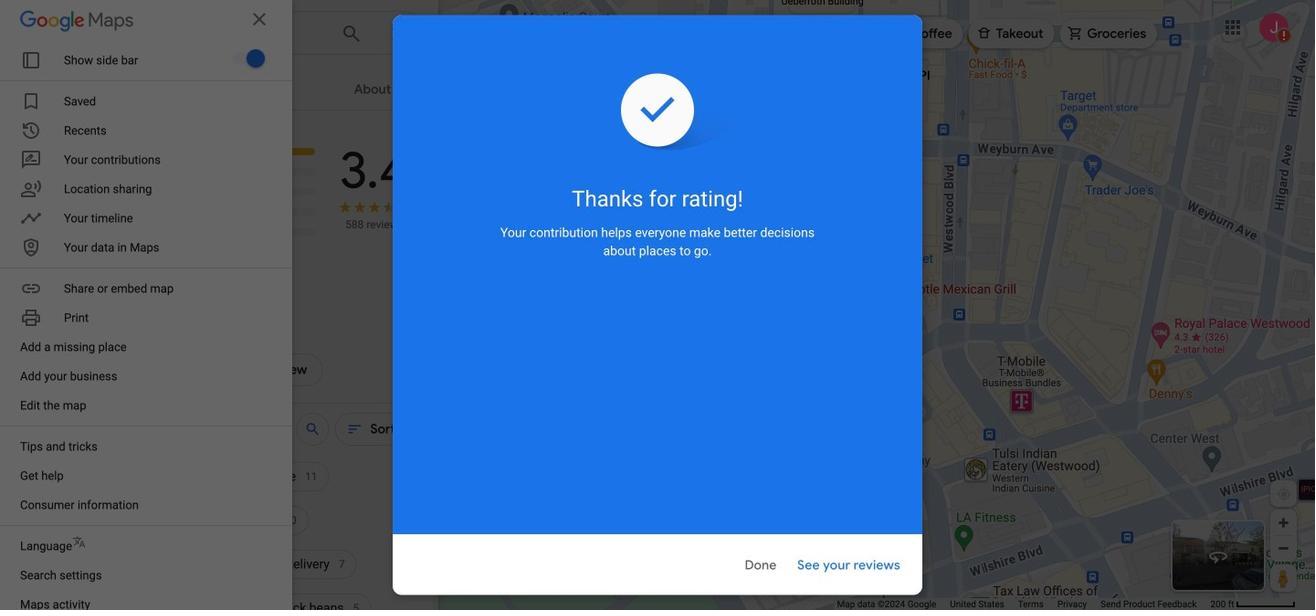 Task type: locate. For each thing, give the bounding box(es) containing it.
show street view coverage image
[[1271, 565, 1298, 592]]

Show side bar checkbox
[[232, 49, 265, 68]]

tab list
[[66, 66, 439, 110]]

None search field
[[80, 11, 424, 61]]

2 stars, 32 reviews image
[[88, 202, 316, 222]]

none search field inside google maps element
[[80, 11, 424, 61]]

google maps element
[[0, 0, 1316, 610]]

show side bar image
[[247, 49, 265, 68]]

zoom out image
[[1278, 542, 1291, 556]]

sort image
[[347, 421, 363, 438]]

black beans, mentioned in 5 reviews radio
[[264, 587, 371, 610]]

3.4 stars image
[[338, 200, 411, 217]]

management, mentioned in 10 reviews radio
[[188, 499, 309, 543]]

list
[[0, 0, 66, 610]]

3 stars, 58 reviews image
[[88, 182, 316, 202]]

students, mentioned in 10 reviews radio
[[88, 499, 183, 543]]



Task type: vqa. For each thing, say whether or not it's contained in the screenshot.
Show side bar checkbox
yes



Task type: describe. For each thing, give the bounding box(es) containing it.
cashier, mentioned in 6 reviews radio
[[88, 587, 168, 610]]

lettuce, mentioned in 11 reviews radio
[[245, 455, 329, 499]]

chipotle mexican grill main content
[[66, 66, 439, 610]]

google maps image
[[20, 5, 140, 35]]

4 stars, 147 reviews image
[[88, 162, 316, 182]]

search reviews image
[[305, 421, 321, 438]]

menu image
[[22, 22, 44, 44]]

All reviews radio
[[88, 455, 126, 499]]

zoom in image
[[1278, 516, 1291, 530]]

delivery, mentioned in 7 reviews radio
[[274, 543, 357, 587]]

5 stars, 209 reviews image
[[88, 142, 317, 162]]

1 stars, 142 reviews image
[[88, 222, 316, 242]]

settings menu
[[0, 0, 292, 610]]

burrito bowl, mentioned in 9 reviews radio
[[88, 543, 195, 587]]

street view image
[[1208, 546, 1230, 568]]

photo of john smith image
[[88, 249, 117, 279]]

tab list inside google maps element
[[66, 66, 439, 110]]

ingredients, mentioned in 12 reviews radio
[[132, 455, 240, 499]]

refine reviews option group
[[88, 455, 411, 610]]

cannot access your location image
[[1277, 486, 1293, 503]]

5 stars image
[[87, 296, 160, 310]]



